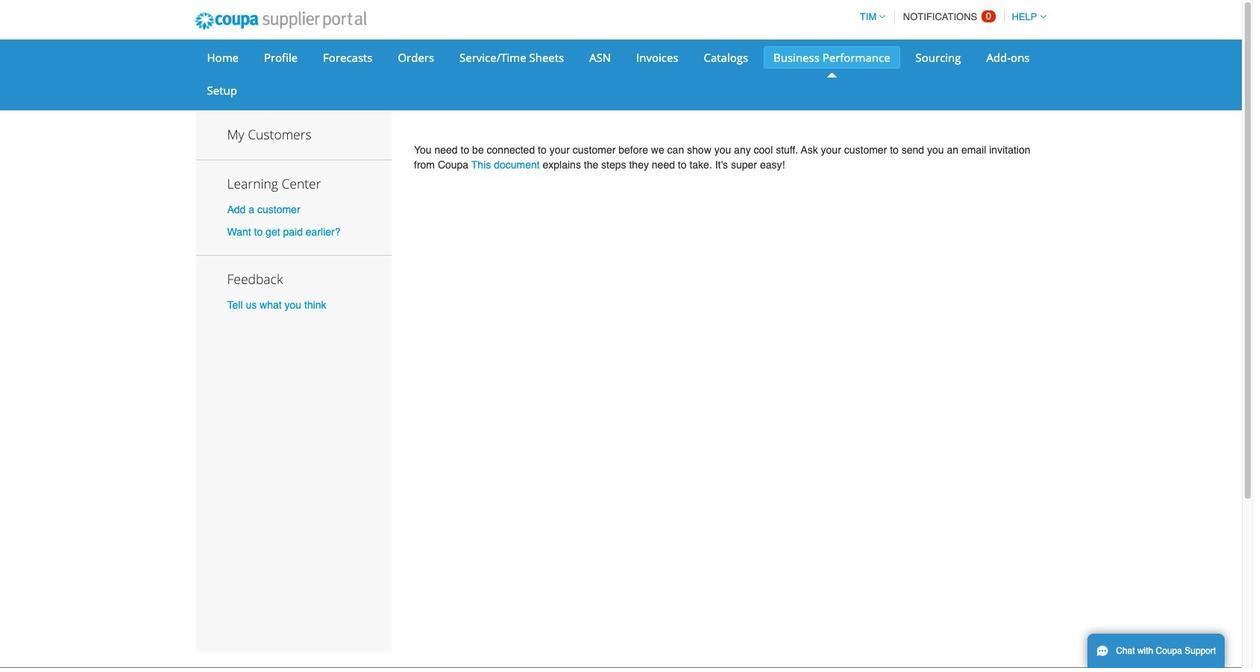 Task type: describe. For each thing, give the bounding box(es) containing it.
coupa supplier portal image
[[185, 2, 377, 40]]



Task type: locate. For each thing, give the bounding box(es) containing it.
navigation
[[854, 2, 1047, 31]]



